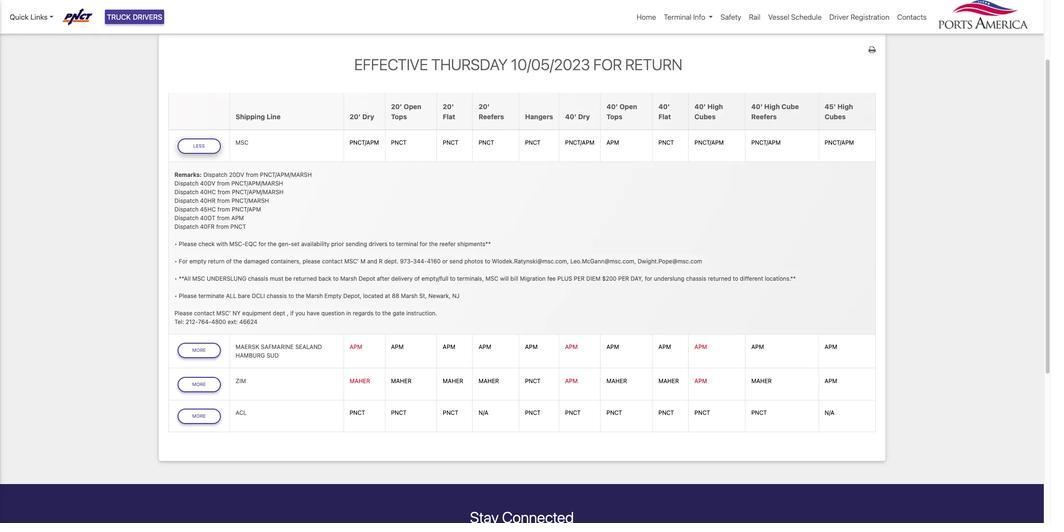 Task type: describe. For each thing, give the bounding box(es) containing it.
terminal info
[[664, 12, 706, 21]]

remarks:
[[175, 171, 202, 178]]

20' flat
[[443, 102, 455, 121]]

2 returned from the left
[[708, 275, 731, 282]]

6 maher from the left
[[659, 378, 679, 385]]

$200
[[602, 275, 617, 282]]

40' high cubes
[[695, 102, 723, 121]]

shipping line
[[236, 112, 281, 121]]

0 horizontal spatial for
[[259, 241, 266, 248]]

truck drivers link
[[105, 10, 164, 24]]

tel:
[[175, 318, 184, 326]]

regards
[[353, 310, 374, 317]]

•  for empty return of the damaged containers, please contact msc' m and r dept. 973-344-4160 or send photos  to wlodek.ratynski@msc.com, leo.mcgann@msc.com, dwight.pope@msc.com
[[175, 258, 702, 265]]

contact inside please contact msc' ny equipment dept , if you have question in regards to the gate instruction. tel: 212-764-4800 ext: 46624
[[194, 310, 215, 317]]

schedule
[[791, 12, 822, 21]]

40hr
[[200, 197, 216, 204]]

more for maersk safmarine sealand hamburg sud
[[192, 348, 206, 353]]

tops for 40'
[[607, 112, 623, 121]]

4800
[[211, 318, 226, 326]]

please contact msc' ny equipment dept , if you have question in regards to the gate instruction. tel: 212-764-4800 ext: 46624
[[175, 310, 437, 326]]

maersk
[[236, 344, 259, 351]]

have
[[307, 310, 320, 317]]

20' for 20' open tops
[[391, 102, 402, 111]]

0 horizontal spatial home
[[166, 18, 187, 27]]

from right 40fr
[[216, 223, 229, 230]]

0 horizontal spatial marsh
[[306, 293, 323, 300]]

in
[[346, 310, 351, 317]]

2 maher from the left
[[391, 378, 412, 385]]

0 horizontal spatial msc
[[192, 275, 205, 282]]

contacts
[[898, 12, 927, 21]]

bill
[[511, 275, 518, 282]]

more for acl
[[192, 414, 206, 419]]

• please terminate all bare dcli chassis to the marsh empty depot, located at 88 marsh st, newark, nj
[[175, 293, 460, 300]]

send
[[450, 258, 463, 265]]

sealand
[[295, 344, 322, 351]]

chassis right 'underslung'
[[686, 275, 707, 282]]

1 maher from the left
[[350, 378, 370, 385]]

nj
[[452, 293, 460, 300]]

dwight.pope@msc.com
[[638, 258, 702, 265]]

pnct inside the remarks: dispatch 20dv from pnct/apm/marsh dispatch 40dv from pnct/apm/marsh dispatch 40hc from pnct/apm/marsh dispatch 40hr from pnct/marsh dispatch 45hc from pnct/apm dispatch 40ot from apm dispatch 40fr from pnct
[[231, 223, 246, 230]]

sending
[[346, 241, 367, 248]]

effective
[[354, 55, 428, 73]]

40' for 40' high cube reefers
[[752, 102, 763, 111]]

• for • please terminate all bare dcli chassis to the marsh empty depot, located at 88 marsh st, newark, nj
[[175, 293, 177, 300]]

chassis up dcli
[[248, 275, 268, 282]]

if
[[290, 310, 294, 317]]

88
[[392, 293, 399, 300]]

10/05/2023
[[511, 55, 590, 73]]

more button for maersk safmarine sealand hamburg sud
[[177, 343, 221, 359]]

7 maher from the left
[[752, 378, 772, 385]]

locations.**
[[765, 275, 796, 282]]

containers,
[[271, 258, 301, 265]]

quick links
[[10, 12, 48, 21]]

safety link
[[717, 8, 745, 26]]

40' for 40' dry
[[565, 112, 577, 121]]

1 returned from the left
[[294, 275, 317, 282]]

bare
[[238, 293, 250, 300]]

40dv
[[200, 180, 215, 187]]

1 vertical spatial pnct/apm/marsh
[[231, 180, 283, 187]]

terminal info link
[[660, 8, 717, 26]]

terminal
[[664, 12, 692, 21]]

cubes for 45'
[[825, 112, 846, 121]]

fee
[[547, 275, 556, 282]]

pnct/apm down 40' dry
[[565, 139, 595, 146]]

20' for 20' flat
[[443, 102, 454, 111]]

0 vertical spatial pnct/apm/marsh
[[260, 171, 312, 178]]

1 per from the left
[[574, 275, 585, 282]]

pnct/apm inside the remarks: dispatch 20dv from pnct/apm/marsh dispatch 40dv from pnct/apm/marsh dispatch 40hc from pnct/apm/marsh dispatch 40hr from pnct/marsh dispatch 45hc from pnct/apm dispatch 40ot from apm dispatch 40fr from pnct
[[232, 206, 261, 213]]

from right 45hc
[[218, 206, 230, 213]]

home inside "home" link
[[637, 12, 656, 21]]

,
[[287, 310, 289, 317]]

driver registration link
[[826, 8, 894, 26]]

the up you
[[296, 293, 304, 300]]

45hc
[[200, 206, 216, 213]]

40' flat
[[659, 102, 671, 121]]

thursday
[[432, 55, 508, 73]]

less
[[193, 143, 205, 149]]

quick links link
[[10, 12, 53, 22]]

vessel schedule link
[[765, 8, 826, 26]]

high for 40' high cube reefers
[[765, 102, 780, 111]]

the left gen-
[[268, 241, 277, 248]]

212-
[[186, 318, 198, 326]]

print image
[[869, 46, 876, 53]]

terminate
[[198, 293, 224, 300]]

maersk safmarine sealand hamburg sud
[[236, 344, 322, 360]]

2 horizontal spatial marsh
[[401, 293, 418, 300]]

please for terminate
[[179, 293, 197, 300]]

cubes for 40'
[[695, 112, 716, 121]]

will
[[500, 275, 509, 282]]

drivers
[[133, 12, 162, 21]]

at
[[385, 293, 390, 300]]

quick
[[10, 12, 29, 21]]

from right 40hc
[[218, 189, 230, 196]]

back
[[319, 275, 332, 282]]

from right 40dv
[[217, 180, 230, 187]]

check
[[198, 241, 215, 248]]

effective thursday 10/05/2023 for return
[[354, 55, 683, 73]]

40fr
[[200, 223, 215, 230]]

depot
[[359, 275, 375, 282]]

eqc
[[245, 241, 257, 248]]

for
[[594, 55, 622, 73]]

344-
[[413, 258, 427, 265]]

delivery
[[391, 275, 413, 282]]

links
[[31, 12, 48, 21]]

• for • please check with msc-eqc for the gen-set availability prior sending drivers to terminal for the reefer shipments**
[[175, 241, 177, 248]]

to right drivers
[[389, 241, 395, 248]]

2 horizontal spatial for
[[645, 275, 653, 282]]

sud
[[267, 352, 279, 360]]

**all
[[179, 275, 191, 282]]

1 horizontal spatial contact
[[322, 258, 343, 265]]

equipment
[[242, 310, 271, 317]]

the left reefer
[[429, 241, 438, 248]]

1 horizontal spatial for
[[420, 241, 428, 248]]

migration
[[520, 275, 546, 282]]

• for • **all msc underslung chassis must be returned back to marsh depot after delivery of empty/full to terminals, msc will bill migration fee plus per diem $200 per day, for underslung chassis returned to different locations.**
[[175, 275, 177, 282]]

20dv
[[229, 171, 244, 178]]

empty
[[189, 258, 206, 265]]

high for 45' high cubes
[[838, 102, 853, 111]]

40' open tops
[[607, 102, 637, 121]]

truck
[[107, 12, 131, 21]]

with
[[216, 241, 228, 248]]

set
[[291, 241, 300, 248]]

the inside please contact msc' ny equipment dept , if you have question in regards to the gate instruction. tel: 212-764-4800 ext: 46624
[[382, 310, 391, 317]]

photos
[[465, 258, 483, 265]]



Task type: locate. For each thing, give the bounding box(es) containing it.
from right 40hr
[[217, 197, 230, 204]]

3 high from the left
[[838, 102, 853, 111]]

1 vertical spatial more
[[192, 382, 206, 387]]

3 more button from the top
[[177, 409, 221, 425]]

home link left terminal
[[633, 8, 660, 26]]

40' dry
[[565, 112, 590, 121]]

2 vertical spatial please
[[175, 310, 192, 317]]

40hc
[[200, 189, 216, 196]]

to inside please contact msc' ny equipment dept , if you have question in regards to the gate instruction. tel: 212-764-4800 ext: 46624
[[375, 310, 381, 317]]

1 horizontal spatial tops
[[607, 112, 623, 121]]

1 horizontal spatial marsh
[[340, 275, 357, 282]]

and
[[367, 258, 377, 265]]

reefer
[[440, 241, 456, 248]]

availability
[[301, 241, 330, 248]]

more button
[[177, 343, 221, 359], [177, 377, 221, 393], [177, 409, 221, 425]]

1 reefers from the left
[[479, 112, 504, 121]]

msc' up 4800
[[216, 310, 231, 317]]

2 vertical spatial more button
[[177, 409, 221, 425]]

msc' left m
[[344, 258, 359, 265]]

contact down • please check with msc-eqc for the gen-set availability prior sending drivers to terminal for the reefer shipments**
[[322, 258, 343, 265]]

tops inside "40' open tops"
[[607, 112, 623, 121]]

m
[[361, 258, 366, 265]]

empty/full
[[422, 275, 448, 282]]

cubes down 45'
[[825, 112, 846, 121]]

pnct/apm down the 40' high cube reefers
[[752, 139, 781, 146]]

hamburg
[[236, 352, 265, 360]]

msc down shipping
[[236, 139, 249, 146]]

more button for zim
[[177, 377, 221, 393]]

pnct/apm down the pnct/marsh
[[232, 206, 261, 213]]

home right 'drivers'
[[166, 18, 187, 27]]

1 vertical spatial msc'
[[216, 310, 231, 317]]

0 horizontal spatial flat
[[443, 112, 455, 121]]

20' inside 20' flat
[[443, 102, 454, 111]]

underslung
[[654, 275, 685, 282]]

depot,
[[343, 293, 362, 300]]

20' inside the 20' reefers
[[479, 102, 490, 111]]

contacts link
[[894, 8, 931, 26]]

dry left "40' open tops"
[[578, 112, 590, 121]]

dry
[[362, 112, 374, 121], [578, 112, 590, 121]]

40' down for
[[607, 102, 618, 111]]

more button for acl
[[177, 409, 221, 425]]

remarks: dispatch 20dv from pnct/apm/marsh dispatch 40dv from pnct/apm/marsh dispatch 40hc from pnct/apm/marsh dispatch 40hr from pnct/marsh dispatch 45hc from pnct/apm dispatch 40ot from apm dispatch 40fr from pnct
[[175, 171, 312, 230]]

for right eqc
[[259, 241, 266, 248]]

0 vertical spatial of
[[226, 258, 232, 265]]

to right regards
[[375, 310, 381, 317]]

1 n/a from the left
[[479, 410, 489, 417]]

high inside 40' high cubes
[[708, 102, 723, 111]]

0 vertical spatial more button
[[177, 343, 221, 359]]

1 more from the top
[[192, 348, 206, 353]]

of right return
[[226, 258, 232, 265]]

truck drivers
[[107, 12, 162, 21]]

1 open from the left
[[404, 102, 421, 111]]

1 horizontal spatial returned
[[708, 275, 731, 282]]

0 vertical spatial please
[[179, 241, 197, 248]]

2 flat from the left
[[659, 112, 671, 121]]

1 horizontal spatial open
[[620, 102, 637, 111]]

0 horizontal spatial dry
[[362, 112, 374, 121]]

flat left the 20' reefers
[[443, 112, 455, 121]]

ext:
[[228, 318, 238, 326]]

driver
[[830, 12, 849, 21]]

home link right 'drivers'
[[166, 18, 187, 27]]

4 • from the top
[[175, 293, 177, 300]]

dry left 20' open tops
[[362, 112, 374, 121]]

cubes inside 45' high cubes
[[825, 112, 846, 121]]

more down 764- on the bottom left
[[192, 348, 206, 353]]

0 horizontal spatial cubes
[[695, 112, 716, 121]]

0 horizontal spatial returned
[[294, 275, 317, 282]]

to left "different"
[[733, 275, 739, 282]]

40'
[[607, 102, 618, 111], [659, 102, 670, 111], [695, 102, 706, 111], [752, 102, 763, 111], [565, 112, 577, 121]]

3 • from the top
[[175, 275, 177, 282]]

open for 20' open tops
[[404, 102, 421, 111]]

2 horizontal spatial msc
[[486, 275, 499, 282]]

marsh right 88
[[401, 293, 418, 300]]

per left day,
[[618, 275, 629, 282]]

4 maher from the left
[[479, 378, 499, 385]]

0 vertical spatial msc'
[[344, 258, 359, 265]]

of right delivery
[[414, 275, 420, 282]]

the left the 'gate' in the bottom left of the page
[[382, 310, 391, 317]]

1 vertical spatial more button
[[177, 377, 221, 393]]

more left zim in the bottom of the page
[[192, 382, 206, 387]]

1 horizontal spatial n/a
[[825, 410, 835, 417]]

prior
[[331, 241, 344, 248]]

4160
[[427, 258, 441, 265]]

0 horizontal spatial of
[[226, 258, 232, 265]]

cubes
[[695, 112, 716, 121], [825, 112, 846, 121]]

1 • from the top
[[175, 241, 177, 248]]

• **all msc underslung chassis must be returned back to marsh depot after delivery of empty/full to terminals, msc will bill migration fee plus per diem $200 per day, for underslung chassis returned to different locations.**
[[175, 275, 796, 282]]

40' for 40' high cubes
[[695, 102, 706, 111]]

or
[[442, 258, 448, 265]]

973-
[[400, 258, 413, 265]]

returned left "different"
[[708, 275, 731, 282]]

marsh up have
[[306, 293, 323, 300]]

empty
[[325, 293, 342, 300]]

1 vertical spatial please
[[179, 293, 197, 300]]

the down msc-
[[233, 258, 242, 265]]

flat right "40' open tops"
[[659, 112, 671, 121]]

to up nj
[[450, 275, 456, 282]]

chassis down must
[[267, 293, 287, 300]]

1 horizontal spatial of
[[414, 275, 420, 282]]

2 reefers from the left
[[752, 112, 777, 121]]

msc' inside please contact msc' ny equipment dept , if you have question in regards to the gate instruction. tel: 212-764-4800 ext: 46624
[[216, 310, 231, 317]]

msc'
[[344, 258, 359, 265], [216, 310, 231, 317]]

3 more from the top
[[192, 414, 206, 419]]

1 flat from the left
[[443, 112, 455, 121]]

open left 20' flat
[[404, 102, 421, 111]]

dry for 40' dry
[[578, 112, 590, 121]]

1 horizontal spatial high
[[765, 102, 780, 111]]

after
[[377, 275, 390, 282]]

cubes inside 40' high cubes
[[695, 112, 716, 121]]

0 horizontal spatial msc'
[[216, 310, 231, 317]]

wlodek.ratynski@msc.com,
[[492, 258, 569, 265]]

please inside please contact msc' ny equipment dept , if you have question in regards to the gate instruction. tel: 212-764-4800 ext: 46624
[[175, 310, 192, 317]]

40' inside the 40' high cube reefers
[[752, 102, 763, 111]]

•
[[175, 241, 177, 248], [175, 258, 177, 265], [175, 275, 177, 282], [175, 293, 177, 300]]

2 open from the left
[[620, 102, 637, 111]]

open inside "40' open tops"
[[620, 102, 637, 111]]

please up "for"
[[179, 241, 197, 248]]

r
[[379, 258, 383, 265]]

return
[[208, 258, 225, 265]]

tops inside 20' open tops
[[391, 112, 407, 121]]

per left diem
[[574, 275, 585, 282]]

hangers
[[525, 112, 553, 121]]

40' high cube reefers
[[752, 102, 799, 121]]

1 more button from the top
[[177, 343, 221, 359]]

marsh up depot,
[[340, 275, 357, 282]]

2 dry from the left
[[578, 112, 590, 121]]

0 horizontal spatial reefers
[[479, 112, 504, 121]]

returned right be
[[294, 275, 317, 282]]

flat for 20' flat
[[443, 112, 455, 121]]

1 horizontal spatial per
[[618, 275, 629, 282]]

0 horizontal spatial per
[[574, 275, 585, 282]]

40' inside 40' flat
[[659, 102, 670, 111]]

home link
[[633, 8, 660, 26], [166, 18, 187, 27]]

registration
[[851, 12, 890, 21]]

pnct/marsh
[[231, 197, 269, 204]]

1 high from the left
[[708, 102, 723, 111]]

20' for 20' reefers
[[479, 102, 490, 111]]

1 horizontal spatial home
[[637, 12, 656, 21]]

open inside 20' open tops
[[404, 102, 421, 111]]

more button left acl
[[177, 409, 221, 425]]

to right "photos"
[[485, 258, 490, 265]]

• up tel:
[[175, 293, 177, 300]]

reefers inside the 40' high cube reefers
[[752, 112, 777, 121]]

20' dry
[[350, 112, 374, 121]]

0 horizontal spatial tops
[[391, 112, 407, 121]]

40' for 40' flat
[[659, 102, 670, 111]]

tops right 40' dry
[[607, 112, 623, 121]]

2 per from the left
[[618, 275, 629, 282]]

vessel
[[768, 12, 790, 21]]

2 vertical spatial pnct/apm/marsh
[[232, 189, 284, 196]]

• left "for"
[[175, 258, 177, 265]]

must
[[270, 275, 283, 282]]

msc left will
[[486, 275, 499, 282]]

different
[[740, 275, 763, 282]]

1 vertical spatial contact
[[194, 310, 215, 317]]

pnct/apm down 45' high cubes
[[825, 139, 854, 146]]

20' reefers
[[479, 102, 504, 121]]

1 cubes from the left
[[695, 112, 716, 121]]

dept
[[273, 310, 285, 317]]

2 n/a from the left
[[825, 410, 835, 417]]

1 vertical spatial of
[[414, 275, 420, 282]]

for
[[259, 241, 266, 248], [420, 241, 428, 248], [645, 275, 653, 282]]

leo.mcgann@msc.com,
[[571, 258, 636, 265]]

1 dry from the left
[[362, 112, 374, 121]]

to up the if
[[289, 293, 294, 300]]

newark,
[[429, 293, 451, 300]]

40' inside 40' high cubes
[[695, 102, 706, 111]]

40ot
[[200, 215, 215, 222]]

dcli
[[252, 293, 265, 300]]

40' right "40' open tops"
[[659, 102, 670, 111]]

drivers
[[369, 241, 388, 248]]

40' right hangers
[[565, 112, 577, 121]]

2 high from the left
[[765, 102, 780, 111]]

cubes right 40' flat at the right
[[695, 112, 716, 121]]

1 horizontal spatial cubes
[[825, 112, 846, 121]]

more button down 764- on the bottom left
[[177, 343, 221, 359]]

40' right 40' flat at the right
[[695, 102, 706, 111]]

2 tops from the left
[[607, 112, 623, 121]]

2 more from the top
[[192, 382, 206, 387]]

of
[[226, 258, 232, 265], [414, 275, 420, 282]]

flat for 40' flat
[[659, 112, 671, 121]]

info
[[693, 12, 706, 21]]

please for check
[[179, 241, 197, 248]]

0 horizontal spatial home link
[[166, 18, 187, 27]]

day,
[[631, 275, 643, 282]]

please
[[303, 258, 320, 265]]

1 horizontal spatial home link
[[633, 8, 660, 26]]

contact
[[322, 258, 343, 265], [194, 310, 215, 317]]

from right 20dv
[[246, 171, 258, 178]]

764-
[[198, 318, 211, 326]]

rail link
[[745, 8, 765, 26]]

1 horizontal spatial reefers
[[752, 112, 777, 121]]

40' inside "40' open tops"
[[607, 102, 618, 111]]

pnct/apm down 20' dry
[[350, 139, 379, 146]]

contact up 764- on the bottom left
[[194, 310, 215, 317]]

pnct/apm down 40' high cubes
[[695, 139, 724, 146]]

2 vertical spatial more
[[192, 414, 206, 419]]

40' left cube at top
[[752, 102, 763, 111]]

5 maher from the left
[[607, 378, 627, 385]]

20' for 20' dry
[[350, 112, 361, 121]]

for right day,
[[645, 275, 653, 282]]

0 horizontal spatial contact
[[194, 310, 215, 317]]

more for zim
[[192, 382, 206, 387]]

1 horizontal spatial dry
[[578, 112, 590, 121]]

home left terminal
[[637, 12, 656, 21]]

for right terminal
[[420, 241, 428, 248]]

located
[[363, 293, 383, 300]]

• for •  for empty return of the damaged containers, please contact msc' m and r dept. 973-344-4160 or send photos  to wlodek.ratynski@msc.com, leo.mcgann@msc.com, dwight.pope@msc.com
[[175, 258, 177, 265]]

ny
[[233, 310, 241, 317]]

2 cubes from the left
[[825, 112, 846, 121]]

1 horizontal spatial msc'
[[344, 258, 359, 265]]

tops for 20'
[[391, 112, 407, 121]]

line
[[267, 112, 281, 121]]

from right 40ot
[[217, 215, 230, 222]]

pnct/apm/marsh
[[260, 171, 312, 178], [231, 180, 283, 187], [232, 189, 284, 196]]

more left acl
[[192, 414, 206, 419]]

msc
[[236, 139, 249, 146], [192, 275, 205, 282], [486, 275, 499, 282]]

0 horizontal spatial high
[[708, 102, 723, 111]]

high inside 45' high cubes
[[838, 102, 853, 111]]

0 horizontal spatial n/a
[[479, 410, 489, 417]]

0 vertical spatial contact
[[322, 258, 343, 265]]

2 more button from the top
[[177, 377, 221, 393]]

open for 40' open tops
[[620, 102, 637, 111]]

3 maher from the left
[[443, 378, 463, 385]]

2 • from the top
[[175, 258, 177, 265]]

please up tel:
[[175, 310, 192, 317]]

shipments**
[[457, 241, 491, 248]]

please down **all
[[179, 293, 197, 300]]

apm inside the remarks: dispatch 20dv from pnct/apm/marsh dispatch 40dv from pnct/apm/marsh dispatch 40hc from pnct/apm/marsh dispatch 40hr from pnct/marsh dispatch 45hc from pnct/apm dispatch 40ot from apm dispatch 40fr from pnct
[[231, 215, 244, 222]]

tops right 20' dry
[[391, 112, 407, 121]]

45' high cubes
[[825, 102, 853, 121]]

0 vertical spatial more
[[192, 348, 206, 353]]

• left check
[[175, 241, 177, 248]]

dry for 20' dry
[[362, 112, 374, 121]]

• left **all
[[175, 275, 177, 282]]

0 horizontal spatial open
[[404, 102, 421, 111]]

high for 40' high cubes
[[708, 102, 723, 111]]

for
[[179, 258, 188, 265]]

high inside the 40' high cube reefers
[[765, 102, 780, 111]]

20' inside 20' open tops
[[391, 102, 402, 111]]

please
[[179, 241, 197, 248], [179, 293, 197, 300], [175, 310, 192, 317]]

instruction.
[[406, 310, 437, 317]]

20' open tops
[[391, 102, 421, 121]]

1 horizontal spatial msc
[[236, 139, 249, 146]]

msc right **all
[[192, 275, 205, 282]]

question
[[321, 310, 345, 317]]

open left 40' flat at the right
[[620, 102, 637, 111]]

1 horizontal spatial flat
[[659, 112, 671, 121]]

2 horizontal spatial high
[[838, 102, 853, 111]]

safmarine
[[261, 344, 294, 351]]

1 tops from the left
[[391, 112, 407, 121]]

per
[[574, 275, 585, 282], [618, 275, 629, 282]]

46624
[[239, 318, 258, 326]]

dispatch
[[203, 171, 228, 178], [175, 180, 199, 187], [175, 189, 199, 196], [175, 197, 199, 204], [175, 206, 199, 213], [175, 215, 199, 222], [175, 223, 199, 230]]

40' for 40' open tops
[[607, 102, 618, 111]]

rail
[[749, 12, 761, 21]]

to right back
[[333, 275, 339, 282]]

more button left zim in the bottom of the page
[[177, 377, 221, 393]]



Task type: vqa. For each thing, say whether or not it's contained in the screenshot.


